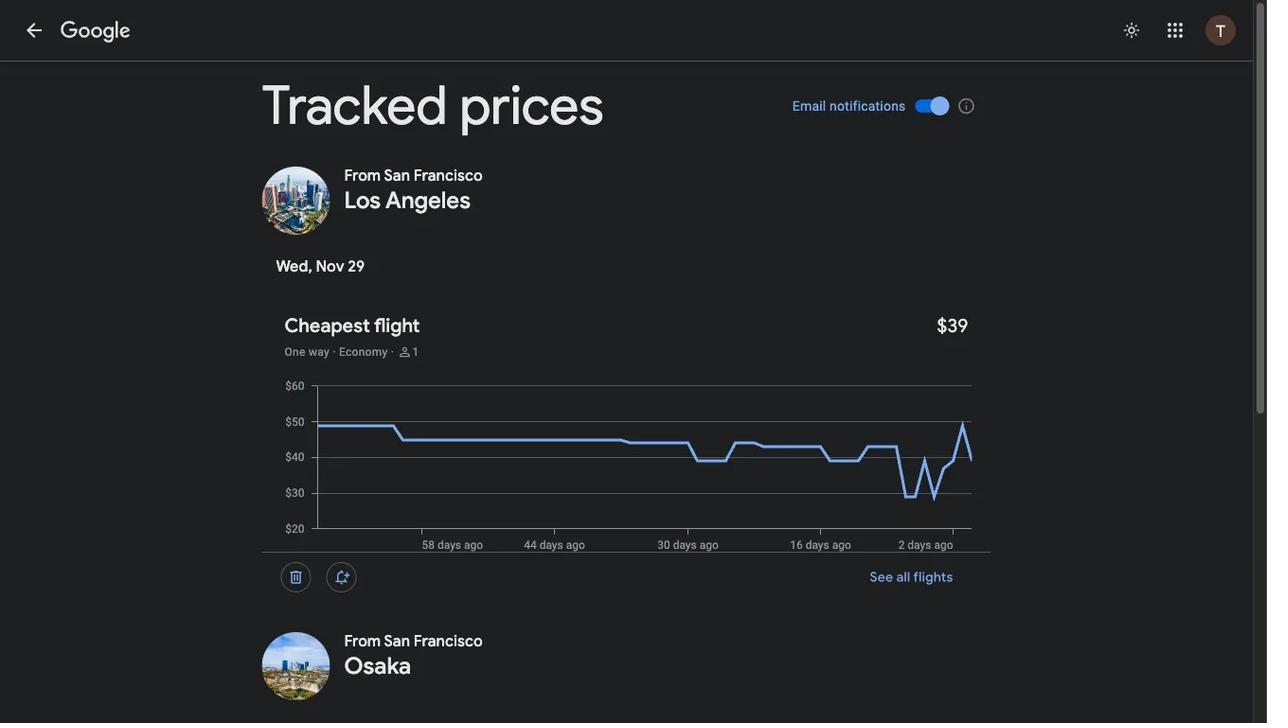 Task type: locate. For each thing, give the bounding box(es) containing it.
from inside "from san francisco osaka"
[[344, 632, 381, 652]]

from inside 'from san francisco los angeles'
[[344, 166, 381, 186]]

san
[[384, 166, 410, 186], [384, 632, 410, 652]]

1 vertical spatial francisco
[[414, 632, 483, 652]]

one
[[285, 346, 306, 359]]

remove saved flight, one way trip from san francisco to los angeles.wed, nov 29 image
[[273, 555, 319, 601]]

1 vertical spatial from
[[344, 632, 381, 652]]

0 vertical spatial san
[[384, 166, 410, 186]]

san for los
[[384, 166, 410, 186]]

price history graph image
[[277, 379, 991, 552]]

francisco inside 'from san francisco los angeles'
[[414, 166, 483, 186]]

from for los
[[344, 166, 381, 186]]

from
[[344, 166, 381, 186], [344, 632, 381, 652]]

enable email notifications for solution, one way trip from san francisco to los angeles.wed, nov 29 image
[[319, 555, 364, 601]]

from up osaka
[[344, 632, 381, 652]]

change appearance image
[[1109, 8, 1155, 53]]

0 vertical spatial from
[[344, 166, 381, 186]]

2 san from the top
[[384, 632, 410, 652]]

2 from from the top
[[344, 632, 381, 652]]

angeles
[[385, 186, 471, 215]]

tracked
[[262, 72, 448, 140]]

san for osaka
[[384, 632, 410, 652]]

way
[[309, 346, 330, 359]]

1 francisco from the top
[[414, 166, 483, 186]]

san inside 'from san francisco los angeles'
[[384, 166, 410, 186]]

francisco inside "from san francisco osaka"
[[414, 632, 483, 652]]

francisco for osaka
[[414, 632, 483, 652]]

flights
[[913, 569, 953, 586]]

san up osaka
[[384, 632, 410, 652]]

san inside "from san francisco osaka"
[[384, 632, 410, 652]]

0 vertical spatial francisco
[[414, 166, 483, 186]]

wed, nov 29
[[276, 257, 365, 277]]

1 san from the top
[[384, 166, 410, 186]]

from san francisco osaka
[[344, 632, 483, 681]]

1 from from the top
[[344, 166, 381, 186]]

see
[[870, 569, 893, 586]]

from for osaka
[[344, 632, 381, 652]]

1 vertical spatial san
[[384, 632, 410, 652]]

francisco for los angeles
[[414, 166, 483, 186]]

see all flights
[[870, 569, 953, 586]]

francisco
[[414, 166, 483, 186], [414, 632, 483, 652]]

$39
[[937, 314, 969, 338]]

2 francisco from the top
[[414, 632, 483, 652]]

from up los
[[344, 166, 381, 186]]

from san francisco los angeles
[[344, 166, 483, 215]]

san up angeles
[[384, 166, 410, 186]]

39 US dollars text field
[[937, 314, 969, 338]]



Task type: describe. For each thing, give the bounding box(es) containing it.
go back image
[[23, 19, 45, 42]]

osaka
[[344, 652, 411, 681]]

economy
[[339, 346, 388, 359]]

tracked prices
[[262, 72, 604, 140]]

price history graph application
[[277, 379, 991, 552]]

nov
[[316, 257, 344, 277]]

1
[[413, 346, 419, 359]]

los
[[344, 186, 381, 215]]

one way economy
[[285, 346, 388, 359]]

all
[[897, 569, 910, 586]]

cheapest flight
[[285, 314, 420, 338]]

prices
[[460, 72, 604, 140]]

notifications
[[830, 98, 906, 114]]

1 passenger text field
[[413, 345, 419, 360]]

flight
[[374, 314, 420, 338]]

email notifications
[[793, 98, 906, 114]]

wed,
[[276, 257, 312, 277]]

email notifications image
[[957, 96, 976, 115]]

cheapest
[[285, 314, 370, 338]]

29
[[348, 257, 365, 277]]

email
[[793, 98, 826, 114]]



Task type: vqa. For each thing, say whether or not it's contained in the screenshot.
osaka
yes



